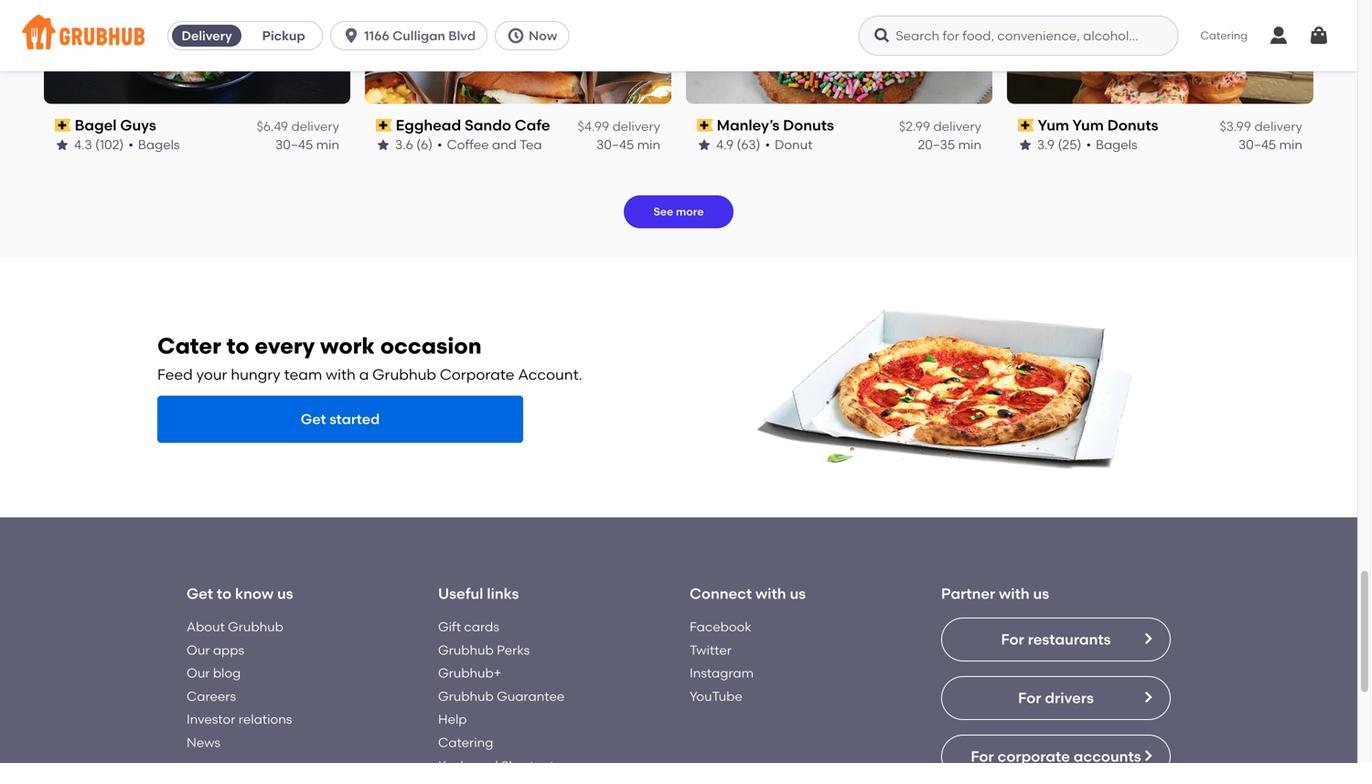 Task type: describe. For each thing, give the bounding box(es) containing it.
$3.99
[[1221, 118, 1252, 134]]

blog
[[213, 665, 241, 681]]

4.3
[[74, 137, 92, 153]]

guarantee
[[497, 689, 565, 704]]

help link
[[438, 712, 467, 727]]

min for egghead sando cafe
[[638, 137, 661, 153]]

right image
[[1141, 690, 1156, 705]]

(6)
[[417, 137, 433, 153]]

2 svg image from the left
[[873, 27, 892, 45]]

1 us from the left
[[277, 585, 293, 603]]

facebook
[[690, 619, 752, 635]]

get for get to know us
[[187, 585, 213, 603]]

for for for restaurants
[[1002, 630, 1025, 648]]

about grubhub our apps our blog careers investor relations news
[[187, 619, 292, 750]]

$6.49 delivery
[[257, 118, 340, 134]]

pickup button
[[245, 21, 322, 50]]

instagram
[[690, 665, 754, 681]]

save this restaurant image
[[312, 4, 334, 26]]

grubhub inside cater to every work occasion feed your hungry team with a grubhub corporate account.
[[373, 366, 437, 383]]

your
[[196, 366, 227, 383]]

star icon image for manley's donuts
[[697, 138, 712, 152]]

investor
[[187, 712, 236, 727]]

svg image inside 1166 culligan blvd button
[[342, 27, 361, 45]]

1166 culligan blvd button
[[330, 21, 495, 50]]

2 yum from the left
[[1073, 116, 1105, 134]]

restaurants
[[1028, 630, 1112, 648]]

grubhub down grubhub+
[[438, 689, 494, 704]]

3.9
[[1038, 137, 1055, 153]]

corporate
[[440, 366, 515, 383]]

catering inside 'gift cards grubhub perks grubhub+ grubhub guarantee help catering'
[[438, 735, 494, 750]]

bagel guys logo image
[[44, 0, 351, 104]]

star icon image for egghead sando cafe
[[376, 138, 391, 152]]

instagram link
[[690, 665, 754, 681]]

2 horizontal spatial svg image
[[1309, 25, 1331, 47]]

donut
[[775, 137, 813, 153]]

investor relations link
[[187, 712, 292, 727]]

for restaurants
[[1002, 630, 1112, 648]]

save this restaurant button for guys
[[307, 0, 340, 32]]

youtube link
[[690, 689, 743, 704]]

$4.99 delivery
[[578, 118, 661, 134]]

• for yum
[[1087, 137, 1092, 153]]

subscription pass image for egghead sando cafe
[[376, 119, 392, 132]]

sando
[[465, 116, 512, 134]]

news
[[187, 735, 221, 750]]

yum yum donuts
[[1038, 116, 1159, 134]]

for drivers link
[[942, 676, 1171, 720]]

$6.49
[[257, 118, 288, 134]]

bagels for guys
[[138, 137, 180, 153]]

know
[[235, 585, 274, 603]]

• coffee and tea
[[438, 137, 542, 153]]

every
[[255, 333, 315, 359]]

team
[[284, 366, 322, 383]]

coffee
[[447, 137, 489, 153]]

$2.99 delivery
[[900, 118, 982, 134]]

with for connect with us
[[756, 585, 787, 603]]

manley's donuts
[[717, 116, 835, 134]]

about grubhub link
[[187, 619, 284, 635]]

• for egghead
[[438, 137, 443, 153]]

30–45 for yum yum donuts
[[1239, 137, 1277, 153]]

useful links
[[438, 585, 519, 603]]

twitter
[[690, 642, 732, 658]]

about
[[187, 619, 225, 635]]

min for bagel guys
[[316, 137, 340, 153]]

pickup
[[262, 28, 305, 43]]

delivery for manley's donuts
[[934, 118, 982, 134]]

facebook twitter instagram youtube
[[690, 619, 754, 704]]

with inside cater to every work occasion feed your hungry team with a grubhub corporate account.
[[326, 366, 356, 383]]

drivers
[[1046, 689, 1094, 707]]

see more
[[654, 205, 704, 218]]

useful
[[438, 585, 484, 603]]

4.9
[[717, 137, 734, 153]]

svg image inside now button
[[507, 27, 525, 45]]

our blog link
[[187, 665, 241, 681]]

manley's donuts logo image
[[686, 0, 993, 104]]

grubhub down gift cards link on the bottom left of page
[[438, 642, 494, 658]]

30–45 min for bagel guys
[[276, 137, 340, 153]]

for drivers
[[1019, 689, 1094, 707]]

4.3 (102)
[[74, 137, 124, 153]]

30–45 min for egghead sando cafe
[[597, 137, 661, 153]]

to for know
[[217, 585, 232, 603]]

delivery for egghead sando cafe
[[613, 118, 661, 134]]

1 our from the top
[[187, 642, 210, 658]]

3.6
[[395, 137, 413, 153]]

1166 culligan blvd
[[364, 28, 476, 43]]

1 yum from the left
[[1038, 116, 1070, 134]]

started
[[330, 411, 380, 428]]

grubhub guarantee link
[[438, 689, 565, 704]]

bagels for yum
[[1096, 137, 1138, 153]]

connect
[[690, 585, 752, 603]]

careers
[[187, 689, 236, 704]]

links
[[487, 585, 519, 603]]

30–45 for egghead sando cafe
[[597, 137, 634, 153]]

30–45 for bagel guys
[[276, 137, 313, 153]]

gift cards grubhub perks grubhub+ grubhub guarantee help catering
[[438, 619, 565, 750]]

hungry
[[231, 366, 281, 383]]

connect with us
[[690, 585, 806, 603]]

• for bagel
[[128, 137, 134, 153]]

• bagels for guys
[[128, 137, 180, 153]]

3.9 (25)
[[1038, 137, 1082, 153]]

delivery button
[[169, 21, 245, 50]]

$2.99
[[900, 118, 931, 134]]

more
[[676, 205, 704, 218]]

• bagels for yum
[[1087, 137, 1138, 153]]

min for manley's donuts
[[959, 137, 982, 153]]

account.
[[518, 366, 583, 383]]



Task type: vqa. For each thing, say whether or not it's contained in the screenshot.
Get started's Get
yes



Task type: locate. For each thing, give the bounding box(es) containing it.
us right know on the left bottom of page
[[277, 585, 293, 603]]

for down partner with us
[[1002, 630, 1025, 648]]

svg image
[[342, 27, 361, 45], [873, 27, 892, 45]]

20–35 min
[[918, 137, 982, 153]]

our apps link
[[187, 642, 244, 658]]

grubhub inside about grubhub our apps our blog careers investor relations news
[[228, 619, 284, 635]]

min down "$3.99 delivery"
[[1280, 137, 1303, 153]]

our down the about on the left bottom
[[187, 642, 210, 658]]

0 vertical spatial for
[[1002, 630, 1025, 648]]

1 horizontal spatial get
[[301, 411, 326, 428]]

30–45 min
[[276, 137, 340, 153], [597, 137, 661, 153], [1239, 137, 1303, 153]]

3.6 (6)
[[395, 137, 433, 153]]

to for every
[[227, 333, 250, 359]]

bagel
[[75, 116, 117, 134]]

2 • bagels from the left
[[1087, 137, 1138, 153]]

bagels down "yum yum donuts"
[[1096, 137, 1138, 153]]

4 • from the left
[[1087, 137, 1092, 153]]

1 vertical spatial for
[[1019, 689, 1042, 707]]

1 horizontal spatial • bagels
[[1087, 137, 1138, 153]]

3 min from the left
[[959, 137, 982, 153]]

3 us from the left
[[1034, 585, 1050, 603]]

help
[[438, 712, 467, 727]]

delivery
[[291, 118, 340, 134], [613, 118, 661, 134], [934, 118, 982, 134], [1255, 118, 1303, 134]]

• down "guys"
[[128, 137, 134, 153]]

1 horizontal spatial svg image
[[873, 27, 892, 45]]

cater
[[157, 333, 221, 359]]

min right 20–35
[[959, 137, 982, 153]]

0 horizontal spatial save this restaurant button
[[307, 0, 340, 32]]

for left drivers at right
[[1019, 689, 1042, 707]]

now
[[529, 28, 558, 43]]

2 donuts from the left
[[1108, 116, 1159, 134]]

yum up 3.9 (25)
[[1038, 116, 1070, 134]]

catering button
[[1188, 15, 1261, 56]]

delivery for bagel guys
[[291, 118, 340, 134]]

1 horizontal spatial 30–45 min
[[597, 137, 661, 153]]

4.9 (63)
[[717, 137, 761, 153]]

get to know us
[[187, 585, 293, 603]]

gift cards link
[[438, 619, 500, 635]]

cards
[[464, 619, 500, 635]]

0 horizontal spatial • bagels
[[128, 137, 180, 153]]

0 horizontal spatial catering
[[438, 735, 494, 750]]

2 our from the top
[[187, 665, 210, 681]]

star icon image left 3.6
[[376, 138, 391, 152]]

subscription pass image left "egghead"
[[376, 119, 392, 132]]

0 horizontal spatial svg image
[[507, 27, 525, 45]]

egghead sando cafe
[[396, 116, 551, 134]]

yum
[[1038, 116, 1070, 134], [1073, 116, 1105, 134]]

• bagels down "yum yum donuts"
[[1087, 137, 1138, 153]]

perks
[[497, 642, 530, 658]]

star icon image for bagel guys
[[55, 138, 70, 152]]

1 horizontal spatial us
[[790, 585, 806, 603]]

0 vertical spatial right image
[[1141, 631, 1156, 646]]

min down $6.49 delivery
[[316, 137, 340, 153]]

bagel guys
[[75, 116, 156, 134]]

1 30–45 from the left
[[276, 137, 313, 153]]

4 star icon image from the left
[[1019, 138, 1033, 152]]

with right connect on the bottom right of the page
[[756, 585, 787, 603]]

0 horizontal spatial with
[[326, 366, 356, 383]]

egghead sando cafe logo image
[[365, 0, 672, 104]]

egghead
[[396, 116, 461, 134]]

1 horizontal spatial with
[[756, 585, 787, 603]]

catering inside catering button
[[1201, 29, 1248, 42]]

with right partner
[[1000, 585, 1030, 603]]

30–45 min down $6.49 delivery
[[276, 137, 340, 153]]

2 horizontal spatial with
[[1000, 585, 1030, 603]]

get started
[[301, 411, 380, 428]]

1 vertical spatial right image
[[1141, 749, 1156, 763]]

delivery for yum yum donuts
[[1255, 118, 1303, 134]]

2 horizontal spatial 30–45
[[1239, 137, 1277, 153]]

subscription pass image for manley's donuts
[[697, 119, 714, 132]]

20–35
[[918, 137, 956, 153]]

us up for restaurants
[[1034, 585, 1050, 603]]

2 star icon image from the left
[[376, 138, 391, 152]]

0 horizontal spatial bagels
[[138, 137, 180, 153]]

1 bagels from the left
[[138, 137, 180, 153]]

grubhub+ link
[[438, 665, 502, 681]]

3 delivery from the left
[[934, 118, 982, 134]]

1 svg image from the left
[[342, 27, 361, 45]]

star icon image left 3.9
[[1019, 138, 1033, 152]]

• right (25)
[[1087, 137, 1092, 153]]

1 • bagels from the left
[[128, 137, 180, 153]]

1 min from the left
[[316, 137, 340, 153]]

0 horizontal spatial us
[[277, 585, 293, 603]]

grubhub+
[[438, 665, 502, 681]]

(102)
[[95, 137, 124, 153]]

2 • from the left
[[438, 137, 443, 153]]

• right (6)
[[438, 137, 443, 153]]

us for connect with us
[[790, 585, 806, 603]]

0 horizontal spatial svg image
[[342, 27, 361, 45]]

feed
[[157, 366, 193, 383]]

$3.99 delivery
[[1221, 118, 1303, 134]]

0 vertical spatial catering
[[1201, 29, 1248, 42]]

to inside cater to every work occasion feed your hungry team with a grubhub corporate account.
[[227, 333, 250, 359]]

30–45
[[276, 137, 313, 153], [597, 137, 634, 153], [1239, 137, 1277, 153]]

2 subscription pass image from the left
[[376, 119, 392, 132]]

guys
[[120, 116, 156, 134]]

2 bagels from the left
[[1096, 137, 1138, 153]]

•
[[128, 137, 134, 153], [438, 137, 443, 153], [766, 137, 771, 153], [1087, 137, 1092, 153]]

4 delivery from the left
[[1255, 118, 1303, 134]]

bagels down "guys"
[[138, 137, 180, 153]]

30–45 down the $4.99 delivery
[[597, 137, 634, 153]]

get up the about on the left bottom
[[187, 585, 213, 603]]

3 star icon image from the left
[[697, 138, 712, 152]]

2 min from the left
[[638, 137, 661, 153]]

for restaurants link
[[942, 618, 1171, 662]]

get left started
[[301, 411, 326, 428]]

2 horizontal spatial us
[[1034, 585, 1050, 603]]

for for for drivers
[[1019, 689, 1042, 707]]

• for manley's
[[766, 137, 771, 153]]

3 30–45 from the left
[[1239, 137, 1277, 153]]

twitter link
[[690, 642, 732, 658]]

us for partner with us
[[1034, 585, 1050, 603]]

grubhub perks link
[[438, 642, 530, 658]]

right image up right image
[[1141, 631, 1156, 646]]

1 horizontal spatial catering
[[1201, 29, 1248, 42]]

star icon image left 4.3
[[55, 138, 70, 152]]

with left a
[[326, 366, 356, 383]]

1 horizontal spatial 30–45
[[597, 137, 634, 153]]

donuts up donut
[[784, 116, 835, 134]]

30–45 min for yum yum donuts
[[1239, 137, 1303, 153]]

us
[[277, 585, 293, 603], [790, 585, 806, 603], [1034, 585, 1050, 603]]

star icon image
[[55, 138, 70, 152], [376, 138, 391, 152], [697, 138, 712, 152], [1019, 138, 1033, 152]]

1 vertical spatial our
[[187, 665, 210, 681]]

delivery
[[182, 28, 232, 43]]

delivery right $6.49 on the left
[[291, 118, 340, 134]]

save this restaurant image
[[955, 4, 977, 26]]

1 vertical spatial to
[[217, 585, 232, 603]]

subscription pass image
[[55, 119, 71, 132], [376, 119, 392, 132], [697, 119, 714, 132], [1019, 119, 1035, 132]]

gift
[[438, 619, 461, 635]]

2 30–45 min from the left
[[597, 137, 661, 153]]

0 vertical spatial get
[[301, 411, 326, 428]]

tea
[[520, 137, 542, 153]]

30–45 down $6.49 delivery
[[276, 137, 313, 153]]

• donut
[[766, 137, 813, 153]]

3 30–45 min from the left
[[1239, 137, 1303, 153]]

$4.99
[[578, 118, 610, 134]]

subscription pass image left "yum yum donuts"
[[1019, 119, 1035, 132]]

see
[[654, 205, 674, 218]]

get for get started
[[301, 411, 326, 428]]

subscription pass image for bagel guys
[[55, 119, 71, 132]]

1 save this restaurant button from the left
[[307, 0, 340, 32]]

catering link
[[438, 735, 494, 750]]

subscription pass image left manley's
[[697, 119, 714, 132]]

min for yum yum donuts
[[1280, 137, 1303, 153]]

get
[[301, 411, 326, 428], [187, 585, 213, 603]]

culligan
[[393, 28, 446, 43]]

our up careers
[[187, 665, 210, 681]]

1 star icon image from the left
[[55, 138, 70, 152]]

yum yum donuts logo image
[[1008, 0, 1314, 104]]

0 vertical spatial our
[[187, 642, 210, 658]]

0 horizontal spatial donuts
[[784, 116, 835, 134]]

min down the $4.99 delivery
[[638, 137, 661, 153]]

facebook link
[[690, 619, 752, 635]]

with for partner with us
[[1000, 585, 1030, 603]]

careers link
[[187, 689, 236, 704]]

to up hungry
[[227, 333, 250, 359]]

1 30–45 min from the left
[[276, 137, 340, 153]]

subscription pass image left bagel
[[55, 119, 71, 132]]

1 delivery from the left
[[291, 118, 340, 134]]

3 subscription pass image from the left
[[697, 119, 714, 132]]

star icon image left 4.9
[[697, 138, 712, 152]]

(63)
[[737, 137, 761, 153]]

us right connect on the bottom right of the page
[[790, 585, 806, 603]]

30–45 down "$3.99 delivery"
[[1239, 137, 1277, 153]]

2 horizontal spatial 30–45 min
[[1239, 137, 1303, 153]]

30–45 min down "$3.99 delivery"
[[1239, 137, 1303, 153]]

3 • from the left
[[766, 137, 771, 153]]

delivery up 20–35 min
[[934, 118, 982, 134]]

relations
[[239, 712, 292, 727]]

and
[[492, 137, 517, 153]]

grubhub down know on the left bottom of page
[[228, 619, 284, 635]]

right image inside for restaurants link
[[1141, 631, 1156, 646]]

2 us from the left
[[790, 585, 806, 603]]

1 horizontal spatial svg image
[[1269, 25, 1290, 47]]

right image down right image
[[1141, 749, 1156, 763]]

grubhub
[[373, 366, 437, 383], [228, 619, 284, 635], [438, 642, 494, 658], [438, 689, 494, 704]]

30–45 min down the $4.99 delivery
[[597, 137, 661, 153]]

news link
[[187, 735, 221, 750]]

(25)
[[1058, 137, 1082, 153]]

for
[[1002, 630, 1025, 648], [1019, 689, 1042, 707]]

4 subscription pass image from the left
[[1019, 119, 1035, 132]]

0 horizontal spatial 30–45 min
[[276, 137, 340, 153]]

1 horizontal spatial yum
[[1073, 116, 1105, 134]]

get started link
[[157, 396, 524, 443]]

1 donuts from the left
[[784, 116, 835, 134]]

2 30–45 from the left
[[597, 137, 634, 153]]

• bagels down "guys"
[[128, 137, 180, 153]]

manley's
[[717, 116, 780, 134]]

delivery right "$4.99"
[[613, 118, 661, 134]]

Search for food, convenience, alcohol... search field
[[859, 16, 1179, 56]]

apps
[[213, 642, 244, 658]]

1 subscription pass image from the left
[[55, 119, 71, 132]]

svg image
[[1269, 25, 1290, 47], [1309, 25, 1331, 47], [507, 27, 525, 45]]

right image
[[1141, 631, 1156, 646], [1141, 749, 1156, 763]]

1166
[[364, 28, 390, 43]]

our
[[187, 642, 210, 658], [187, 665, 210, 681]]

• right (63)
[[766, 137, 771, 153]]

min
[[316, 137, 340, 153], [638, 137, 661, 153], [959, 137, 982, 153], [1280, 137, 1303, 153]]

0 vertical spatial to
[[227, 333, 250, 359]]

grubhub down the "occasion"
[[373, 366, 437, 383]]

main navigation navigation
[[0, 0, 1358, 71]]

delivery right $3.99
[[1255, 118, 1303, 134]]

• bagels
[[128, 137, 180, 153], [1087, 137, 1138, 153]]

subscription pass image for yum yum donuts
[[1019, 119, 1035, 132]]

0 horizontal spatial get
[[187, 585, 213, 603]]

1 horizontal spatial donuts
[[1108, 116, 1159, 134]]

4 min from the left
[[1280, 137, 1303, 153]]

2 right image from the top
[[1141, 749, 1156, 763]]

1 horizontal spatial save this restaurant button
[[949, 0, 982, 32]]

2 delivery from the left
[[613, 118, 661, 134]]

1 vertical spatial get
[[187, 585, 213, 603]]

cafe
[[515, 116, 551, 134]]

1 • from the left
[[128, 137, 134, 153]]

1 vertical spatial catering
[[438, 735, 494, 750]]

donuts down yum yum donuts logo
[[1108, 116, 1159, 134]]

cater to every work occasion feed your hungry team with a grubhub corporate account.
[[157, 333, 583, 383]]

star icon image for yum yum donuts
[[1019, 138, 1033, 152]]

to left know on the left bottom of page
[[217, 585, 232, 603]]

save this restaurant button for donuts
[[949, 0, 982, 32]]

yum up (25)
[[1073, 116, 1105, 134]]

now button
[[495, 21, 577, 50]]

1 horizontal spatial bagels
[[1096, 137, 1138, 153]]

see more button
[[624, 195, 734, 228]]

0 horizontal spatial 30–45
[[276, 137, 313, 153]]

partner
[[942, 585, 996, 603]]

0 horizontal spatial yum
[[1038, 116, 1070, 134]]

2 save this restaurant button from the left
[[949, 0, 982, 32]]

1 right image from the top
[[1141, 631, 1156, 646]]



